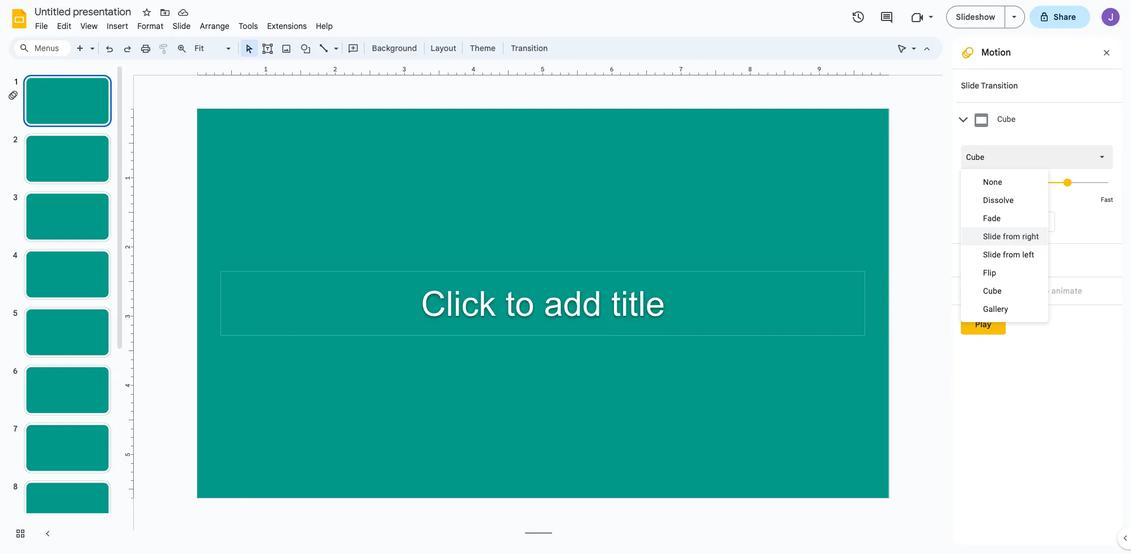 Task type: locate. For each thing, give the bounding box(es) containing it.
transition inside button
[[511, 43, 548, 53]]

extensions menu item
[[263, 19, 312, 33]]

slide for slide transition
[[961, 81, 980, 91]]

fast
[[1101, 196, 1113, 204]]

animations
[[988, 255, 1030, 265]]

slider inside cube tab panel
[[961, 169, 1113, 195]]

view menu item
[[76, 19, 102, 33]]

shape image
[[299, 40, 312, 56]]

share
[[1054, 12, 1077, 22]]

transition
[[511, 43, 548, 53], [981, 81, 1018, 91]]

0 vertical spatial from
[[1003, 232, 1021, 241]]

Rename text field
[[31, 5, 138, 18]]

cube down slide transition
[[998, 115, 1016, 124]]

1 horizontal spatial transition
[[981, 81, 1018, 91]]

flip
[[984, 268, 997, 277]]

dissolve
[[984, 196, 1014, 205]]

layout button
[[427, 40, 460, 57]]

slide from right
[[984, 232, 1039, 241]]

cube inside tab panel
[[967, 153, 985, 162]]

slide for slide from right
[[984, 232, 1001, 241]]

play button
[[961, 314, 1006, 335]]

from for right
[[1003, 232, 1021, 241]]

theme
[[470, 43, 496, 53]]

from down all
[[1003, 232, 1021, 241]]

cube
[[998, 115, 1016, 124], [967, 153, 985, 162], [984, 286, 1002, 296]]

slide for slide from left
[[984, 250, 1001, 259]]

1 horizontal spatial to
[[1042, 286, 1050, 296]]

view
[[80, 21, 98, 31]]

new slide with layout image
[[87, 41, 95, 45]]

mode and view toolbar
[[893, 37, 936, 60]]

navigation inside motion application
[[0, 64, 125, 554]]

file
[[35, 21, 48, 31]]

insert
[[107, 21, 128, 31]]

cube tab
[[957, 102, 1123, 137]]

menu bar inside menu bar banner
[[31, 15, 338, 33]]

motion application
[[0, 0, 1132, 554]]

list box containing none
[[961, 169, 1049, 322]]

from left left
[[1003, 250, 1021, 259]]

slideshow button
[[947, 6, 1005, 28]]

slide menu item
[[168, 19, 195, 33]]

format
[[137, 21, 164, 31]]

extensions
[[267, 21, 307, 31]]

select an object to animate
[[977, 286, 1083, 296]]

duration element
[[961, 169, 1113, 204]]

background button
[[367, 40, 422, 57]]

apply to all slides button
[[961, 212, 1056, 232]]

an
[[1003, 286, 1013, 296]]

transition right theme
[[511, 43, 548, 53]]

from
[[1003, 232, 1021, 241], [1003, 250, 1021, 259]]

slide
[[173, 21, 191, 31], [961, 81, 980, 91], [984, 232, 1001, 241], [984, 250, 1001, 259]]

left
[[1023, 250, 1035, 259]]

menu bar containing file
[[31, 15, 338, 33]]

1 vertical spatial cube
[[967, 153, 985, 162]]

1 vertical spatial to
[[1042, 286, 1050, 296]]

help menu item
[[312, 19, 338, 33]]

transition button
[[506, 40, 553, 57]]

menu bar
[[31, 15, 338, 33]]

to inside select an object to animate button
[[1042, 286, 1050, 296]]

navigation
[[0, 64, 125, 554]]

to left all
[[1000, 217, 1007, 226]]

0 vertical spatial cube
[[998, 115, 1016, 124]]

1 vertical spatial transition
[[981, 81, 1018, 91]]

arrange menu item
[[195, 19, 234, 33]]

slides
[[1019, 217, 1038, 226]]

play
[[976, 319, 992, 330]]

edit
[[57, 21, 71, 31]]

format menu item
[[133, 19, 168, 33]]

slide inside "menu item"
[[173, 21, 191, 31]]

cube left an
[[984, 286, 1002, 296]]

slide inside motion section
[[961, 81, 980, 91]]

background
[[372, 43, 417, 53]]

transition inside motion section
[[981, 81, 1018, 91]]

all
[[1009, 217, 1017, 226]]

Star checkbox
[[139, 5, 155, 20]]

2 from from the top
[[1003, 250, 1021, 259]]

theme button
[[465, 40, 501, 57]]

transition down motion at the right
[[981, 81, 1018, 91]]

object
[[961, 255, 987, 265]]

0 horizontal spatial to
[[1000, 217, 1007, 226]]

none
[[984, 178, 1003, 187]]

cube up none
[[967, 153, 985, 162]]

2 vertical spatial cube
[[984, 286, 1002, 296]]

object
[[1015, 286, 1040, 296]]

to
[[1000, 217, 1007, 226], [1042, 286, 1050, 296]]

menu bar banner
[[0, 0, 1132, 554]]

select an object to animate button
[[961, 284, 1090, 298]]

0 vertical spatial transition
[[511, 43, 548, 53]]

0 vertical spatial to
[[1000, 217, 1007, 226]]

Zoom field
[[191, 40, 236, 57]]

to right the object
[[1042, 286, 1050, 296]]

cube option
[[967, 151, 985, 163]]

list box
[[961, 169, 1049, 322]]

1 from from the top
[[1003, 232, 1021, 241]]

slider
[[961, 169, 1113, 195]]

1 vertical spatial from
[[1003, 250, 1021, 259]]

0 horizontal spatial transition
[[511, 43, 548, 53]]



Task type: vqa. For each thing, say whether or not it's contained in the screenshot.
Share
yes



Task type: describe. For each thing, give the bounding box(es) containing it.
motion section
[[952, 37, 1123, 545]]

tools
[[239, 21, 258, 31]]

from for left
[[1003, 250, 1021, 259]]

slide for slide
[[173, 21, 191, 31]]

main toolbar
[[70, 40, 554, 57]]

cube inside tab
[[998, 115, 1016, 124]]

help
[[316, 21, 333, 31]]

right
[[1023, 232, 1039, 241]]

fast button
[[1101, 196, 1113, 204]]

tools menu item
[[234, 19, 263, 33]]

cube list box
[[961, 145, 1113, 169]]

slide from left
[[984, 250, 1035, 259]]

animate
[[1052, 286, 1083, 296]]

insert image image
[[280, 40, 293, 56]]

slideshow
[[956, 12, 996, 22]]

edit menu item
[[53, 19, 76, 33]]

to inside apply to all slides button
[[1000, 217, 1007, 226]]

presentation options image
[[1012, 16, 1017, 18]]

Zoom text field
[[193, 40, 225, 56]]

apply to all slides
[[979, 217, 1038, 226]]

fade
[[984, 214, 1001, 223]]

share button
[[1030, 6, 1091, 28]]

arrange
[[200, 21, 230, 31]]

layout
[[431, 43, 457, 53]]

motion
[[982, 47, 1011, 58]]

gallery
[[984, 305, 1009, 314]]

select
[[977, 286, 1001, 296]]

Menus field
[[14, 40, 71, 56]]

file menu item
[[31, 19, 53, 33]]

insert menu item
[[102, 19, 133, 33]]

apply
[[979, 217, 998, 226]]

cube tab panel
[[957, 137, 1123, 243]]

slide transition
[[961, 81, 1018, 91]]

object animations
[[961, 255, 1030, 265]]

select line image
[[331, 41, 339, 45]]



